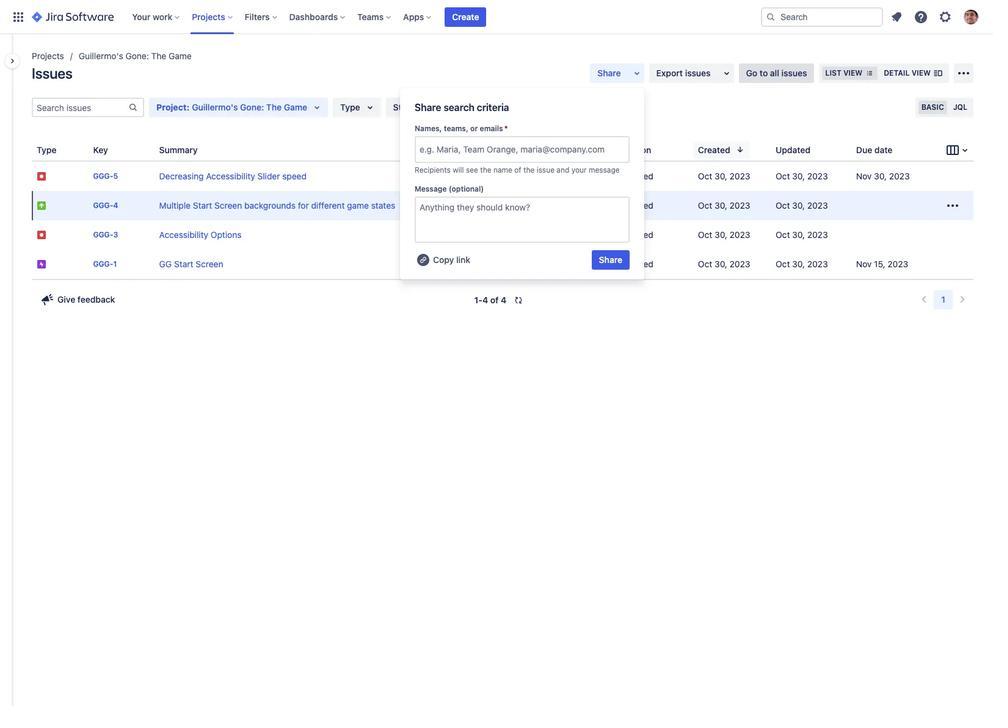 Task type: describe. For each thing, give the bounding box(es) containing it.
your work button
[[128, 7, 185, 27]]

due date button
[[852, 141, 912, 159]]

:
[[187, 102, 190, 112]]

row containing gg start screen
[[32, 250, 974, 279]]

all
[[770, 68, 779, 78]]

guillermo's gone: the game
[[79, 51, 192, 61]]

2 the from the left
[[524, 166, 535, 175]]

refresh image
[[514, 296, 524, 305]]

export
[[656, 68, 683, 78]]

screen for multiple
[[214, 200, 242, 211]]

updated button
[[771, 141, 830, 159]]

sidebar navigation image
[[0, 49, 27, 73]]

your profile and settings image
[[964, 9, 979, 24]]

type button
[[333, 98, 381, 117]]

backgrounds
[[244, 200, 296, 211]]

summary
[[159, 144, 198, 155]]

1 horizontal spatial game
[[284, 102, 307, 112]]

issue
[[537, 166, 555, 175]]

projects for projects dropdown button
[[192, 11, 225, 22]]

slider
[[257, 171, 280, 181]]

drag column image for due date
[[852, 143, 866, 157]]

options
[[211, 230, 242, 240]]

list view
[[826, 68, 863, 78]]

1 button
[[934, 290, 953, 310]]

*
[[504, 124, 508, 133]]

help image
[[914, 9, 929, 24]]

issues
[[32, 65, 72, 82]]

type inside button
[[37, 144, 56, 155]]

decreasing accessibility slider speed
[[159, 171, 307, 181]]

and
[[557, 166, 570, 175]]

gg start screen
[[159, 259, 223, 269]]

highest image
[[470, 172, 480, 181]]

maria,
[[437, 144, 461, 155]]

0 vertical spatial game
[[169, 51, 192, 61]]

drag column image for updated
[[771, 143, 786, 157]]

search image
[[766, 12, 776, 22]]

1 horizontal spatial of
[[515, 166, 522, 175]]

detail
[[884, 68, 910, 78]]

drag column image for created
[[693, 143, 708, 157]]

1 inside the "issues" element
[[113, 260, 117, 269]]

4 for ggg-
[[113, 201, 118, 210]]

key button
[[88, 141, 128, 159]]

teams,
[[444, 124, 469, 133]]

export issues
[[656, 68, 711, 78]]

guillermo's gone: the game link
[[79, 49, 192, 64]]

unresolved for decreasing accessibility slider speed
[[609, 171, 654, 181]]

banner containing your work
[[0, 0, 993, 34]]

import and bulk change issues image
[[957, 66, 971, 81]]

due date
[[856, 144, 893, 155]]

different
[[311, 200, 345, 211]]

gg start screen link
[[159, 259, 223, 269]]

0 horizontal spatial gone:
[[126, 51, 149, 61]]

1 inside 1 button
[[942, 294, 946, 305]]

open export issues dropdown image
[[719, 66, 734, 81]]

see
[[466, 166, 478, 175]]

resolution
[[609, 144, 651, 155]]

drag column image for type
[[32, 143, 46, 157]]

settings image
[[938, 9, 953, 24]]

Search field
[[761, 7, 883, 27]]

ggg-3 link
[[93, 231, 118, 240]]

recipients
[[415, 166, 451, 175]]

p
[[470, 144, 476, 155]]

basic
[[922, 103, 944, 112]]

jql
[[953, 103, 968, 112]]

game
[[347, 200, 369, 211]]

work
[[153, 11, 172, 22]]

ggg-5 link
[[93, 172, 118, 181]]

go to all issues
[[746, 68, 807, 78]]

dashboards
[[289, 11, 338, 22]]

4 for 1-
[[483, 295, 488, 305]]

issues inside button
[[685, 68, 711, 78]]

board icon image
[[946, 143, 960, 158]]

status button
[[386, 98, 440, 117]]

primary element
[[7, 0, 761, 34]]

maria@company.com
[[521, 144, 605, 155]]

ggg-4
[[93, 201, 118, 210]]

ggg-3
[[93, 231, 118, 240]]

copy
[[433, 255, 454, 265]]

unresolved for gg start screen
[[609, 259, 654, 269]]

decreasing accessibility slider speed link
[[159, 171, 307, 181]]

for
[[298, 200, 309, 211]]

type button
[[32, 141, 76, 159]]

project : guillermo's gone: the game
[[156, 102, 307, 112]]

apps button
[[400, 7, 436, 27]]

speed
[[282, 171, 307, 181]]

apps
[[403, 11, 424, 22]]

type inside dropdown button
[[340, 102, 360, 112]]

notifications image
[[889, 9, 904, 24]]

go to all issues link
[[739, 64, 815, 83]]

row containing decreasing accessibility slider speed
[[32, 162, 974, 191]]

your
[[572, 166, 587, 175]]

export issues button
[[649, 64, 734, 83]]

bug image
[[37, 172, 46, 181]]

give feedback
[[57, 294, 115, 305]]

0 horizontal spatial of
[[490, 295, 499, 305]]

key
[[93, 144, 108, 155]]

gg
[[159, 259, 172, 269]]

ggg-1 link
[[93, 260, 117, 269]]

message (optional)
[[415, 184, 484, 194]]

message
[[589, 166, 620, 175]]

filters button
[[241, 7, 282, 27]]

teams button
[[354, 7, 396, 27]]

ggg-4 link
[[93, 201, 118, 210]]

0 vertical spatial accessibility
[[206, 171, 255, 181]]

status button
[[508, 141, 558, 159]]

create
[[452, 11, 479, 22]]

e.g. maria, team orange, maria@company.com
[[420, 144, 605, 155]]

1-4 of 4
[[474, 295, 507, 305]]

orange,
[[487, 144, 518, 155]]

names, teams, or emails *
[[415, 124, 508, 133]]



Task type: locate. For each thing, give the bounding box(es) containing it.
1 the from the left
[[480, 166, 492, 175]]

1 drag column image from the left
[[32, 143, 46, 157]]

1 vertical spatial start
[[174, 259, 193, 269]]

1 horizontal spatial type
[[340, 102, 360, 112]]

row up '1-4 of 4' at top
[[32, 250, 974, 279]]

3 drag column image from the left
[[771, 143, 786, 157]]

multiple
[[159, 200, 191, 211]]

issues element
[[32, 139, 974, 279]]

your
[[132, 11, 150, 22]]

5
[[113, 172, 118, 181]]

1 vertical spatial gone:
[[240, 102, 264, 112]]

the
[[480, 166, 492, 175], [524, 166, 535, 175]]

drag column image inside updated button
[[771, 143, 786, 157]]

ggg-5
[[93, 172, 118, 181]]

decreasing
[[159, 171, 204, 181]]

oct
[[698, 171, 713, 181], [776, 171, 790, 181], [698, 200, 713, 211], [776, 200, 790, 211], [698, 230, 713, 240], [776, 230, 790, 240], [698, 259, 713, 269], [776, 259, 790, 269]]

projects
[[192, 11, 225, 22], [32, 51, 64, 61]]

accessibility options
[[159, 230, 242, 240]]

ggg- for decreasing
[[93, 172, 113, 181]]

1 vertical spatial status
[[513, 144, 539, 155]]

1 horizontal spatial status
[[513, 144, 539, 155]]

Message (optional) text field
[[415, 197, 630, 243]]

nov down due
[[856, 171, 872, 181]]

share button
[[592, 250, 630, 270]]

appswitcher icon image
[[11, 9, 26, 24]]

status inside dropdown button
[[393, 102, 419, 112]]

row
[[32, 162, 974, 191], [32, 191, 974, 221], [32, 221, 974, 250], [32, 250, 974, 279]]

ggg- down ggg-5
[[93, 201, 113, 210]]

nov for nov 15, 2023
[[856, 259, 872, 269]]

3 ggg- from the top
[[93, 231, 113, 240]]

1 drag column image from the left
[[88, 143, 103, 157]]

game
[[169, 51, 192, 61], [284, 102, 307, 112]]

status
[[393, 102, 419, 112], [513, 144, 539, 155]]

1 vertical spatial guillermo's
[[192, 102, 238, 112]]

1 vertical spatial the
[[266, 102, 282, 112]]

detail view
[[884, 68, 931, 78]]

gone:
[[126, 51, 149, 61], [240, 102, 264, 112]]

ggg- for multiple
[[93, 201, 113, 210]]

chevron down icon image
[[958, 143, 973, 158]]

1 horizontal spatial issues
[[782, 68, 807, 78]]

view for detail view
[[912, 68, 931, 78]]

2 issues from the left
[[782, 68, 807, 78]]

issues right export at the right of page
[[685, 68, 711, 78]]

2 vertical spatial share
[[599, 255, 623, 265]]

of
[[515, 166, 522, 175], [490, 295, 499, 305]]

drag column image left date
[[852, 143, 866, 157]]

improvement image
[[37, 201, 46, 211]]

1 ggg- from the top
[[93, 172, 113, 181]]

1 row from the top
[[32, 162, 974, 191]]

accessibility up gg start screen
[[159, 230, 208, 240]]

criteria
[[477, 102, 509, 113]]

p button
[[466, 141, 495, 159]]

drag column image left sorted in descending order icon at the right
[[693, 143, 708, 157]]

ggg- up 'ggg-1' link
[[93, 231, 113, 240]]

share inside button
[[599, 255, 623, 265]]

status inside button
[[513, 144, 539, 155]]

1 vertical spatial share
[[415, 102, 441, 113]]

row up the lowest 'image'
[[32, 221, 974, 250]]

projects link
[[32, 49, 64, 64]]

screen for gg
[[196, 259, 223, 269]]

row down name
[[32, 191, 974, 221]]

drag column image
[[88, 143, 103, 157], [154, 143, 169, 157], [771, 143, 786, 157], [852, 143, 866, 157]]

drag column image inside "created" button
[[693, 143, 708, 157]]

the left issue
[[524, 166, 535, 175]]

drag column image up ggg-5 "link"
[[88, 143, 103, 157]]

2 row from the top
[[32, 191, 974, 221]]

0 vertical spatial 1
[[113, 260, 117, 269]]

1 vertical spatial 1
[[942, 294, 946, 305]]

0 vertical spatial the
[[151, 51, 166, 61]]

projects button
[[188, 7, 237, 27]]

medium high image
[[470, 201, 480, 211]]

nov 15, 2023
[[856, 259, 909, 269]]

0 horizontal spatial guillermo's
[[79, 51, 123, 61]]

message
[[415, 184, 447, 194]]

2 nov from the top
[[856, 259, 872, 269]]

multiple start screen backgrounds for different game states link
[[159, 200, 395, 211]]

row containing multiple start screen backgrounds for different game states
[[32, 191, 974, 221]]

3
[[113, 231, 118, 240]]

1 horizontal spatial projects
[[192, 11, 225, 22]]

jira software image
[[32, 9, 114, 24], [32, 9, 114, 24]]

nov left 15,
[[856, 259, 872, 269]]

4 drag column image from the left
[[852, 143, 866, 157]]

3 unresolved from the top
[[609, 230, 654, 240]]

0 horizontal spatial drag column image
[[32, 143, 46, 157]]

1 horizontal spatial the
[[266, 102, 282, 112]]

0 horizontal spatial issues
[[685, 68, 711, 78]]

ggg-1
[[93, 260, 117, 269]]

search
[[444, 102, 475, 113]]

drag column image for summary
[[154, 143, 169, 157]]

view
[[844, 68, 863, 78], [912, 68, 931, 78]]

e.g.
[[420, 144, 434, 155]]

1 vertical spatial projects
[[32, 51, 64, 61]]

1 vertical spatial accessibility
[[159, 230, 208, 240]]

drag column image inside type button
[[32, 143, 46, 157]]

0 vertical spatial gone:
[[126, 51, 149, 61]]

2 drag column image from the left
[[693, 143, 708, 157]]

screen
[[214, 200, 242, 211], [196, 259, 223, 269]]

projects inside dropdown button
[[192, 11, 225, 22]]

unresolved for multiple start screen backgrounds for different game states
[[609, 200, 654, 211]]

issues right all
[[782, 68, 807, 78]]

4
[[113, 201, 118, 210], [483, 295, 488, 305], [501, 295, 507, 305]]

team
[[463, 144, 485, 155]]

0 vertical spatial screen
[[214, 200, 242, 211]]

unresolved for accessibility options
[[609, 230, 654, 240]]

screen down the "accessibility options" link
[[196, 259, 223, 269]]

row containing accessibility options
[[32, 221, 974, 250]]

start
[[193, 200, 212, 211], [174, 259, 193, 269]]

(optional)
[[449, 184, 484, 194]]

1-
[[474, 295, 483, 305]]

2 drag column image from the left
[[154, 143, 169, 157]]

drag column image up decreasing
[[154, 143, 169, 157]]

epic image
[[37, 260, 46, 269]]

feedback
[[78, 294, 115, 305]]

states
[[371, 200, 395, 211]]

2 horizontal spatial 4
[[501, 295, 507, 305]]

drag column image up bug icon
[[32, 143, 46, 157]]

15,
[[874, 259, 886, 269]]

drag column image right sorted in descending order icon at the right
[[771, 143, 786, 157]]

status up the names,
[[393, 102, 419, 112]]

projects right work
[[192, 11, 225, 22]]

will
[[453, 166, 464, 175]]

1 vertical spatial screen
[[196, 259, 223, 269]]

1 horizontal spatial drag column image
[[693, 143, 708, 157]]

multiple start screen backgrounds for different game states
[[159, 200, 395, 211]]

1 horizontal spatial the
[[524, 166, 535, 175]]

0 vertical spatial start
[[193, 200, 212, 211]]

4 inside the "issues" element
[[113, 201, 118, 210]]

0 vertical spatial of
[[515, 166, 522, 175]]

open share dialog image
[[630, 66, 644, 81]]

1 vertical spatial game
[[284, 102, 307, 112]]

0 vertical spatial nov
[[856, 171, 872, 181]]

drag column image
[[32, 143, 46, 157], [693, 143, 708, 157]]

start for gg
[[174, 259, 193, 269]]

sorted in descending order image
[[735, 145, 745, 155]]

0 vertical spatial projects
[[192, 11, 225, 22]]

status up recipients will see the name of the issue and your message
[[513, 144, 539, 155]]

lowest image
[[470, 260, 480, 269]]

0 horizontal spatial type
[[37, 144, 56, 155]]

1 vertical spatial of
[[490, 295, 499, 305]]

issue operations menu image
[[946, 199, 960, 213]]

unresolved
[[609, 171, 654, 181], [609, 200, 654, 211], [609, 230, 654, 240], [609, 259, 654, 269]]

names,
[[415, 124, 442, 133]]

resolution button
[[604, 141, 671, 159]]

0 horizontal spatial status
[[393, 102, 419, 112]]

of right 1-
[[490, 295, 499, 305]]

copy link
[[433, 255, 470, 265]]

0 horizontal spatial 1
[[113, 260, 117, 269]]

give
[[57, 294, 75, 305]]

1 horizontal spatial gone:
[[240, 102, 264, 112]]

status for status button
[[513, 144, 539, 155]]

screen up options
[[214, 200, 242, 211]]

nov for nov 30, 2023
[[856, 171, 872, 181]]

accessibility left the slider
[[206, 171, 255, 181]]

projects up issues
[[32, 51, 64, 61]]

1 vertical spatial nov
[[856, 259, 872, 269]]

link
[[456, 255, 470, 265]]

drag column image inside summary button
[[154, 143, 169, 157]]

accessibility options link
[[159, 230, 242, 240]]

to
[[760, 68, 768, 78]]

1 nov from the top
[[856, 171, 872, 181]]

0 horizontal spatial game
[[169, 51, 192, 61]]

status for status dropdown button
[[393, 102, 419, 112]]

of right name
[[515, 166, 522, 175]]

drag column image inside key button
[[88, 143, 103, 157]]

2 unresolved from the top
[[609, 200, 654, 211]]

bug image
[[37, 230, 46, 240]]

4 row from the top
[[32, 250, 974, 279]]

0 vertical spatial guillermo's
[[79, 51, 123, 61]]

ggg- for gg
[[93, 260, 113, 269]]

1 horizontal spatial 4
[[483, 295, 488, 305]]

drag column image for key
[[88, 143, 103, 157]]

2 view from the left
[[912, 68, 931, 78]]

start right gg
[[174, 259, 193, 269]]

1 horizontal spatial 1
[[942, 294, 946, 305]]

create button
[[445, 7, 487, 27]]

0 vertical spatial share
[[598, 68, 621, 78]]

guillermo's right projects link on the left top
[[79, 51, 123, 61]]

filters
[[245, 11, 270, 22]]

30,
[[715, 171, 728, 181], [792, 171, 805, 181], [874, 171, 887, 181], [715, 200, 728, 211], [792, 200, 805, 211], [715, 230, 728, 240], [792, 230, 805, 240], [715, 259, 728, 269], [792, 259, 805, 269]]

1
[[113, 260, 117, 269], [942, 294, 946, 305]]

Search issues text field
[[33, 99, 128, 116]]

or
[[470, 124, 478, 133]]

accessibility
[[206, 171, 255, 181], [159, 230, 208, 240]]

banner
[[0, 0, 993, 34]]

4 unresolved from the top
[[609, 259, 654, 269]]

1 vertical spatial type
[[37, 144, 56, 155]]

0 horizontal spatial the
[[480, 166, 492, 175]]

row down 'orange,'
[[32, 162, 974, 191]]

list
[[826, 68, 842, 78]]

drag column image inside due date "button"
[[852, 143, 866, 157]]

1 view from the left
[[844, 68, 863, 78]]

4 ggg- from the top
[[93, 260, 113, 269]]

ggg- for accessibility
[[93, 231, 113, 240]]

1 unresolved from the top
[[609, 171, 654, 181]]

0 vertical spatial type
[[340, 102, 360, 112]]

guillermo's
[[79, 51, 123, 61], [192, 102, 238, 112]]

name
[[494, 166, 512, 175]]

1 horizontal spatial guillermo's
[[192, 102, 238, 112]]

ggg- down key button
[[93, 172, 113, 181]]

0 horizontal spatial 4
[[113, 201, 118, 210]]

0 vertical spatial status
[[393, 102, 419, 112]]

view right detail
[[912, 68, 931, 78]]

1 horizontal spatial view
[[912, 68, 931, 78]]

copy link button
[[415, 250, 472, 270]]

0 horizontal spatial view
[[844, 68, 863, 78]]

1 issues from the left
[[685, 68, 711, 78]]

ggg- down "ggg-3"
[[93, 260, 113, 269]]

due
[[856, 144, 873, 155]]

the right the highest icon
[[480, 166, 492, 175]]

view for list view
[[844, 68, 863, 78]]

emails
[[480, 124, 503, 133]]

start for multiple
[[193, 200, 212, 211]]

3 row from the top
[[32, 221, 974, 250]]

date
[[875, 144, 893, 155]]

share inside popup button
[[598, 68, 621, 78]]

share button
[[590, 64, 644, 83]]

dashboards button
[[286, 7, 350, 27]]

start right multiple
[[193, 200, 212, 211]]

teams
[[357, 11, 384, 22]]

projects for projects link on the left top
[[32, 51, 64, 61]]

view right list
[[844, 68, 863, 78]]

0 horizontal spatial projects
[[32, 51, 64, 61]]

2 ggg- from the top
[[93, 201, 113, 210]]

nov
[[856, 171, 872, 181], [856, 259, 872, 269]]

0 horizontal spatial the
[[151, 51, 166, 61]]

guillermo's right ":"
[[192, 102, 238, 112]]



Task type: vqa. For each thing, say whether or not it's contained in the screenshot.
left the Type
yes



